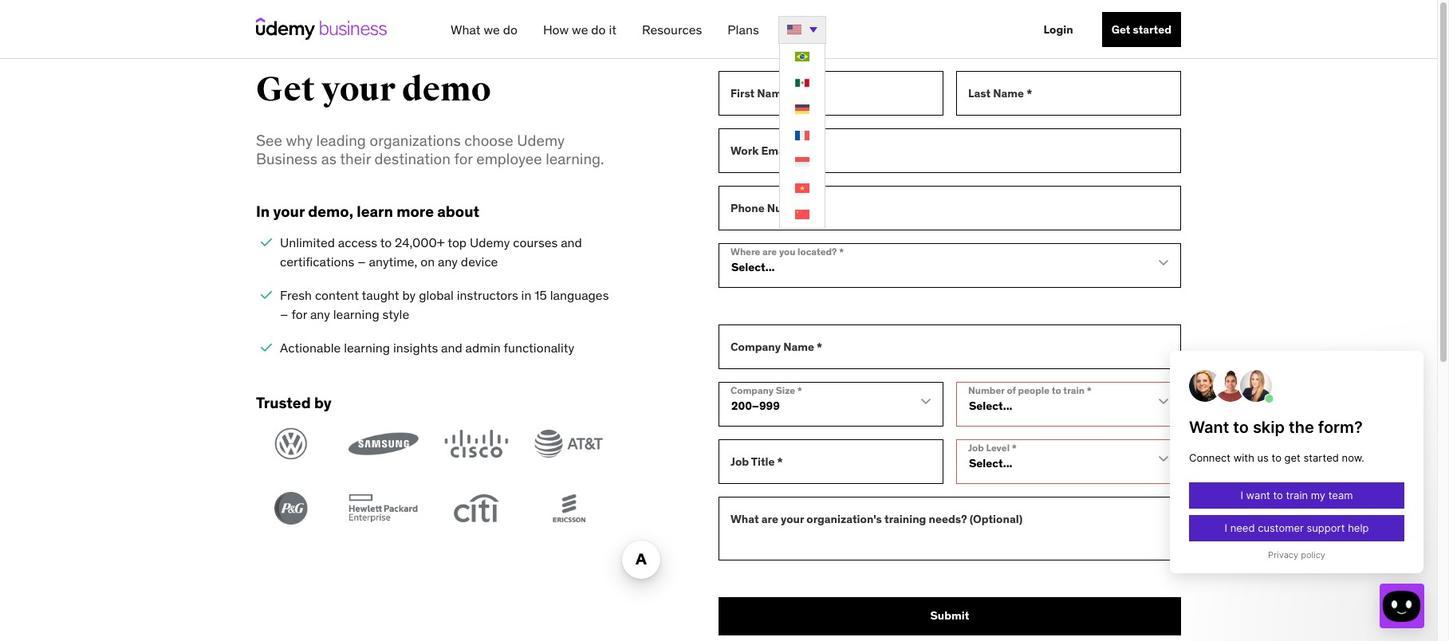 Task type: locate. For each thing, give the bounding box(es) containing it.
as
[[321, 149, 337, 168]]

first name *
[[731, 86, 796, 100]]

any down content at the top of page
[[310, 307, 330, 323]]

are left you
[[763, 246, 777, 257]]

in your demo, learn more about
[[256, 202, 480, 221]]

what for what are your organization's training needs? (optional)
[[731, 512, 759, 526]]

1 vertical spatial any
[[310, 307, 330, 323]]

and
[[561, 235, 582, 251], [441, 340, 462, 356]]

2 we from the left
[[572, 22, 588, 37]]

people
[[1018, 384, 1050, 396]]

your
[[321, 69, 396, 110], [273, 202, 305, 221], [781, 512, 804, 526]]

by inside "fresh content taught by global instructors in 15 languages – for any learning style"
[[402, 288, 416, 304]]

what inside popup button
[[451, 22, 481, 37]]

1 vertical spatial your
[[273, 202, 305, 221]]

your for in
[[273, 202, 305, 221]]

get started
[[1112, 22, 1172, 37]]

0 vertical spatial and
[[561, 235, 582, 251]]

– down fresh
[[280, 307, 288, 323]]

and right courses
[[561, 235, 582, 251]]

udemy inside the unlimited access to 24,000+ top udemy courses and certifications – anytime, on any device
[[470, 235, 510, 251]]

* for work email *
[[794, 143, 799, 158]]

training
[[885, 512, 926, 526]]

by right trusted at left bottom
[[314, 393, 332, 412]]

– down "access"
[[357, 254, 366, 270]]

1 vertical spatial –
[[280, 307, 288, 323]]

company name *
[[731, 340, 823, 354]]

0 horizontal spatial for
[[291, 307, 307, 323]]

for inside "fresh content taught by global instructors in 15 languages – for any learning style"
[[291, 307, 307, 323]]

1 vertical spatial are
[[762, 512, 778, 526]]

for for unlimited access to 24,000+ top udemy courses and certifications – anytime, on any device
[[291, 307, 307, 323]]

number right phone
[[767, 201, 810, 215]]

name up size
[[783, 340, 814, 354]]

– inside the unlimited access to 24,000+ top udemy courses and certifications – anytime, on any device
[[357, 254, 366, 270]]

Company Name * text field
[[719, 324, 1181, 369]]

you
[[779, 246, 796, 257]]

p&g logo image
[[256, 492, 326, 525]]

languages
[[550, 288, 609, 304]]

1 horizontal spatial and
[[561, 235, 582, 251]]

for inside see why leading organizations choose udemy business as their destination for employee learning.
[[454, 149, 473, 168]]

get
[[1112, 22, 1131, 37], [256, 69, 315, 110]]

udemy inside see why leading organizations choose udemy business as their destination for employee learning.
[[517, 131, 565, 150]]

train
[[1064, 384, 1085, 396]]

0 vertical spatial udemy
[[517, 131, 565, 150]]

we
[[484, 22, 500, 37], [572, 22, 588, 37]]

What are your organization's training needs? (Optional) text field
[[719, 497, 1181, 561]]

certifications
[[280, 254, 354, 270]]

submit
[[931, 609, 970, 623]]

get left the started
[[1112, 22, 1131, 37]]

job
[[968, 442, 984, 454], [731, 455, 749, 469]]

learning
[[333, 307, 379, 323], [344, 340, 390, 356]]

cisco logo image
[[441, 427, 511, 460]]

1 vertical spatial get
[[256, 69, 315, 110]]

0 horizontal spatial we
[[484, 22, 500, 37]]

samsung logo image
[[349, 427, 418, 460]]

how we do it button
[[537, 15, 623, 44]]

learning inside "fresh content taught by global instructors in 15 languages – for any learning style"
[[333, 307, 379, 323]]

*
[[791, 86, 796, 100], [1027, 86, 1032, 100], [794, 143, 799, 158], [812, 201, 818, 215], [839, 246, 844, 257], [817, 340, 823, 354], [798, 384, 802, 396], [1087, 384, 1092, 396], [1012, 442, 1017, 454], [777, 455, 783, 469]]

0 horizontal spatial and
[[441, 340, 462, 356]]

for for get your demo
[[454, 149, 473, 168]]

1 vertical spatial job
[[731, 455, 749, 469]]

Job Title * text field
[[719, 439, 944, 484]]

login
[[1044, 22, 1073, 37]]

1 horizontal spatial for
[[454, 149, 473, 168]]

your right in
[[273, 202, 305, 221]]

top
[[448, 235, 467, 251]]

2 do from the left
[[591, 22, 606, 37]]

name right last
[[993, 86, 1024, 100]]

0 horizontal spatial number
[[767, 201, 810, 215]]

about
[[437, 202, 480, 221]]

– inside "fresh content taught by global instructors in 15 languages – for any learning style"
[[280, 307, 288, 323]]

courses
[[513, 235, 558, 251]]

are
[[763, 246, 777, 257], [762, 512, 778, 526]]

0 horizontal spatial any
[[310, 307, 330, 323]]

0 horizontal spatial job
[[731, 455, 749, 469]]

0 vertical spatial by
[[402, 288, 416, 304]]

2 horizontal spatial your
[[781, 512, 804, 526]]

0 vertical spatial job
[[968, 442, 984, 454]]

0 vertical spatial what
[[451, 22, 481, 37]]

1 vertical spatial learning
[[344, 340, 390, 356]]

Last Name * text field
[[956, 71, 1181, 116]]

Work Email * email field
[[719, 128, 1181, 173]]

we inside 'dropdown button'
[[572, 22, 588, 37]]

1 do from the left
[[503, 22, 518, 37]]

1 horizontal spatial we
[[572, 22, 588, 37]]

get your demo
[[256, 69, 491, 110]]

0 horizontal spatial your
[[273, 202, 305, 221]]

email
[[761, 143, 791, 158]]

actionable learning insights and admin functionality
[[280, 340, 575, 356]]

–
[[357, 254, 366, 270], [280, 307, 288, 323]]

udemy right 'choose'
[[517, 131, 565, 150]]

number left of
[[968, 384, 1005, 396]]

1 vertical spatial to
[[1052, 384, 1061, 396]]

* for first name *
[[791, 86, 796, 100]]

0 horizontal spatial do
[[503, 22, 518, 37]]

your up leading
[[321, 69, 396, 110]]

in
[[256, 202, 270, 221]]

destination
[[375, 149, 451, 168]]

located?
[[798, 246, 837, 257]]

0 vertical spatial for
[[454, 149, 473, 168]]

are for where
[[763, 246, 777, 257]]

2 company from the top
[[731, 384, 774, 396]]

udemy
[[517, 131, 565, 150], [470, 235, 510, 251]]

0 horizontal spatial –
[[280, 307, 288, 323]]

0 horizontal spatial udemy
[[470, 235, 510, 251]]

what
[[451, 22, 481, 37], [731, 512, 759, 526]]

1 horizontal spatial what
[[731, 512, 759, 526]]

to left train
[[1052, 384, 1061, 396]]

0 horizontal spatial to
[[380, 235, 392, 251]]

1 horizontal spatial number
[[968, 384, 1005, 396]]

0 vertical spatial to
[[380, 235, 392, 251]]

job for job level *
[[968, 442, 984, 454]]

get for get started
[[1112, 22, 1131, 37]]

do inside popup button
[[503, 22, 518, 37]]

0 horizontal spatial get
[[256, 69, 315, 110]]

1 horizontal spatial job
[[968, 442, 984, 454]]

are for what
[[762, 512, 778, 526]]

1 horizontal spatial your
[[321, 69, 396, 110]]

1 vertical spatial by
[[314, 393, 332, 412]]

and left admin at the bottom left of the page
[[441, 340, 462, 356]]

name right 'first'
[[757, 86, 788, 100]]

what down job title *
[[731, 512, 759, 526]]

are down the title
[[762, 512, 778, 526]]

1 horizontal spatial do
[[591, 22, 606, 37]]

* for company size *
[[798, 384, 802, 396]]

company up company size *
[[731, 340, 781, 354]]

15
[[535, 288, 547, 304]]

0 vertical spatial any
[[438, 254, 458, 270]]

do left how
[[503, 22, 518, 37]]

we right how
[[572, 22, 588, 37]]

size
[[776, 384, 795, 396]]

global
[[419, 288, 454, 304]]

name
[[757, 86, 788, 100], [993, 86, 1024, 100], [783, 340, 814, 354]]

taught
[[362, 288, 399, 304]]

level
[[986, 442, 1010, 454]]

1 vertical spatial number
[[968, 384, 1005, 396]]

device
[[461, 254, 498, 270]]

any
[[438, 254, 458, 270], [310, 307, 330, 323]]

0 horizontal spatial what
[[451, 22, 481, 37]]

company
[[731, 340, 781, 354], [731, 384, 774, 396]]

1 horizontal spatial get
[[1112, 22, 1131, 37]]

* for job title *
[[777, 455, 783, 469]]

job left the title
[[731, 455, 749, 469]]

we inside popup button
[[484, 22, 500, 37]]

any right the on
[[438, 254, 458, 270]]

learning down content at the top of page
[[333, 307, 379, 323]]

by up style
[[402, 288, 416, 304]]

do left it
[[591, 22, 606, 37]]

1 vertical spatial what
[[731, 512, 759, 526]]

by
[[402, 288, 416, 304], [314, 393, 332, 412]]

we left how
[[484, 22, 500, 37]]

0 vertical spatial get
[[1112, 22, 1131, 37]]

0 vertical spatial learning
[[333, 307, 379, 323]]

learning down style
[[344, 340, 390, 356]]

0 vertical spatial –
[[357, 254, 366, 270]]

for left employee
[[454, 149, 473, 168]]

do inside 'dropdown button'
[[591, 22, 606, 37]]

to up anytime,
[[380, 235, 392, 251]]

1 horizontal spatial any
[[438, 254, 458, 270]]

phone number *
[[731, 201, 818, 215]]

where are you located? *
[[731, 246, 844, 257]]

for down fresh
[[291, 307, 307, 323]]

company size *
[[731, 384, 802, 396]]

see
[[256, 131, 282, 150]]

get up why
[[256, 69, 315, 110]]

1 vertical spatial and
[[441, 340, 462, 356]]

0 vertical spatial your
[[321, 69, 396, 110]]

1 horizontal spatial by
[[402, 288, 416, 304]]

udemy up device
[[470, 235, 510, 251]]

why
[[286, 131, 313, 150]]

0 vertical spatial are
[[763, 246, 777, 257]]

phone
[[731, 201, 765, 215]]

1 vertical spatial udemy
[[470, 235, 510, 251]]

(optional)
[[970, 512, 1023, 526]]

your left the organization's
[[781, 512, 804, 526]]

actionable
[[280, 340, 341, 356]]

udemy for any
[[470, 235, 510, 251]]

udemy for learning.
[[517, 131, 565, 150]]

get inside menu navigation
[[1112, 22, 1131, 37]]

what up demo
[[451, 22, 481, 37]]

1 horizontal spatial –
[[357, 254, 366, 270]]

0 vertical spatial number
[[767, 201, 810, 215]]

24,000+
[[395, 235, 445, 251]]

1 vertical spatial for
[[291, 307, 307, 323]]

resources button
[[636, 15, 709, 44]]

0 vertical spatial company
[[731, 340, 781, 354]]

unlimited access to 24,000+ top udemy courses and certifications – anytime, on any device
[[280, 235, 582, 270]]

Phone Number * telephone field
[[719, 186, 1181, 230]]

started
[[1133, 22, 1172, 37]]

unlimited
[[280, 235, 335, 251]]

do
[[503, 22, 518, 37], [591, 22, 606, 37]]

1 vertical spatial company
[[731, 384, 774, 396]]

1 company from the top
[[731, 340, 781, 354]]

1 horizontal spatial udemy
[[517, 131, 565, 150]]

fresh
[[280, 288, 312, 304]]

1 we from the left
[[484, 22, 500, 37]]

job left level
[[968, 442, 984, 454]]

first
[[731, 86, 755, 100]]

company left size
[[731, 384, 774, 396]]

submit button
[[719, 597, 1181, 636]]

we for what
[[484, 22, 500, 37]]

to
[[380, 235, 392, 251], [1052, 384, 1061, 396]]



Task type: vqa. For each thing, say whether or not it's contained in the screenshot.
any in the Unlimited access to 24,000+ top Udemy courses and certifications – anytime, on any device
yes



Task type: describe. For each thing, give the bounding box(es) containing it.
job level *
[[968, 442, 1017, 454]]

ericsson logo image
[[534, 492, 603, 525]]

number of people to train *
[[968, 384, 1092, 396]]

of
[[1007, 384, 1016, 396]]

choose
[[464, 131, 513, 150]]

instructors
[[457, 288, 518, 304]]

resources
[[642, 22, 702, 37]]

First Name * text field
[[719, 71, 944, 116]]

what we do
[[451, 22, 518, 37]]

employee
[[476, 149, 542, 168]]

organizations
[[370, 131, 461, 150]]

* for company name *
[[817, 340, 823, 354]]

0 horizontal spatial by
[[314, 393, 332, 412]]

access
[[338, 235, 377, 251]]

see why leading organizations choose udemy business as their destination for employee learning.
[[256, 131, 604, 168]]

menu navigation
[[438, 0, 1181, 229]]

get for get your demo
[[256, 69, 315, 110]]

– for for
[[280, 307, 288, 323]]

we for how
[[572, 22, 588, 37]]

demo
[[402, 69, 491, 110]]

last
[[968, 86, 991, 100]]

login button
[[1034, 12, 1083, 47]]

at&t logo image
[[534, 428, 603, 460]]

any inside the unlimited access to 24,000+ top udemy courses and certifications – anytime, on any device
[[438, 254, 458, 270]]

insights
[[393, 340, 438, 356]]

where
[[731, 246, 761, 257]]

* for job level *
[[1012, 442, 1017, 454]]

learn
[[357, 202, 393, 221]]

job for job title *
[[731, 455, 749, 469]]

name for first
[[757, 86, 788, 100]]

job title *
[[731, 455, 783, 469]]

to inside the unlimited access to 24,000+ top udemy courses and certifications – anytime, on any device
[[380, 235, 392, 251]]

what are your organization's training needs? (optional)
[[731, 512, 1023, 526]]

leading
[[316, 131, 366, 150]]

learning.
[[546, 149, 604, 168]]

what we do button
[[444, 15, 524, 44]]

hewlett packard enterprise logo image
[[349, 492, 418, 525]]

admin
[[466, 340, 501, 356]]

demo,
[[308, 202, 353, 221]]

and inside the unlimited access to 24,000+ top udemy courses and certifications – anytime, on any device
[[561, 235, 582, 251]]

in
[[521, 288, 532, 304]]

trusted
[[256, 393, 311, 412]]

get started link
[[1102, 12, 1181, 47]]

content
[[315, 288, 359, 304]]

needs?
[[929, 512, 967, 526]]

last name *
[[968, 86, 1032, 100]]

your for get
[[321, 69, 396, 110]]

their
[[340, 149, 371, 168]]

name for company
[[783, 340, 814, 354]]

do for what we do
[[503, 22, 518, 37]]

it
[[609, 22, 617, 37]]

* for last name *
[[1027, 86, 1032, 100]]

company for company name *
[[731, 340, 781, 354]]

citi logo image
[[441, 492, 511, 525]]

anytime,
[[369, 254, 417, 270]]

work email *
[[731, 143, 799, 158]]

2 vertical spatial your
[[781, 512, 804, 526]]

do for how we do it
[[591, 22, 606, 37]]

more
[[397, 202, 434, 221]]

fresh content taught by global instructors in 15 languages – for any learning style
[[280, 288, 609, 323]]

name for last
[[993, 86, 1024, 100]]

business
[[256, 149, 318, 168]]

plans button
[[721, 15, 766, 44]]

functionality
[[504, 340, 575, 356]]

* for phone number *
[[812, 201, 818, 215]]

on
[[421, 254, 435, 270]]

– for anytime,
[[357, 254, 366, 270]]

what for what we do
[[451, 22, 481, 37]]

company for company size *
[[731, 384, 774, 396]]

volkswagen logo image
[[256, 427, 326, 460]]

udemy business image
[[256, 18, 387, 40]]

trusted by
[[256, 393, 332, 412]]

how
[[543, 22, 569, 37]]

style
[[383, 307, 409, 323]]

work
[[731, 143, 759, 158]]

any inside "fresh content taught by global instructors in 15 languages – for any learning style"
[[310, 307, 330, 323]]

how we do it
[[543, 22, 617, 37]]

plans
[[728, 22, 759, 37]]

1 horizontal spatial to
[[1052, 384, 1061, 396]]

organization's
[[807, 512, 882, 526]]

title
[[751, 455, 775, 469]]



